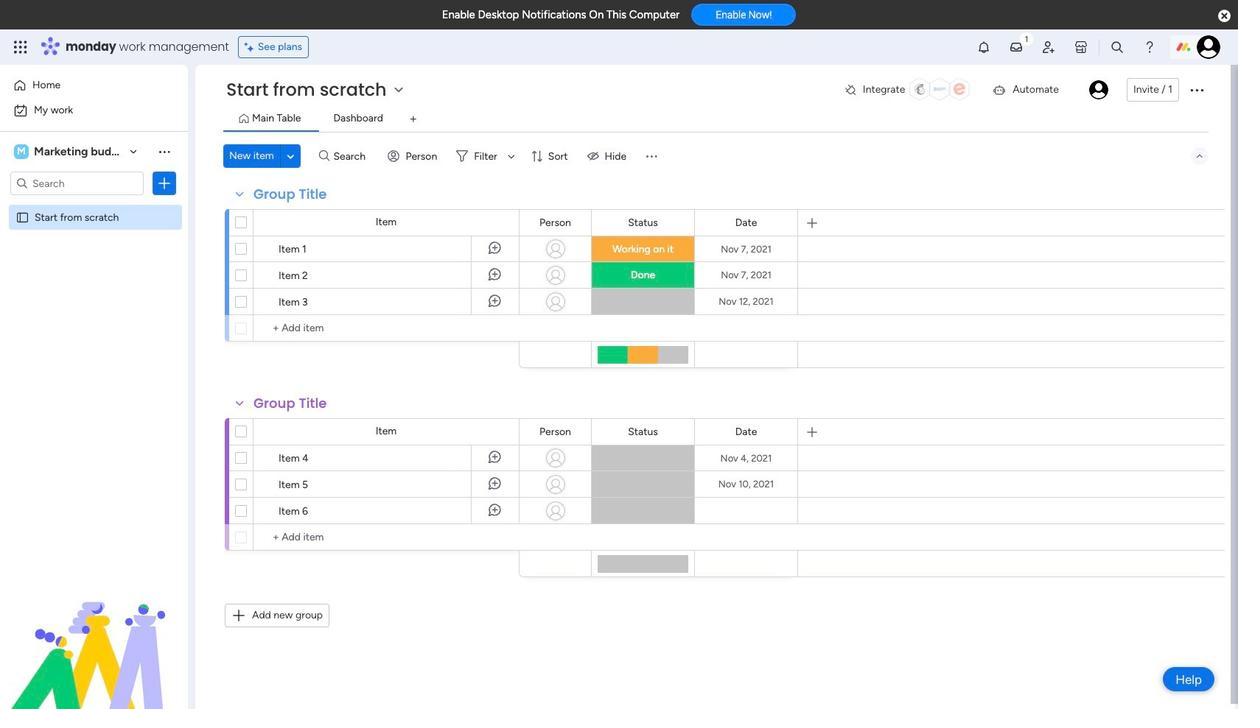 Task type: locate. For each thing, give the bounding box(es) containing it.
update feed image
[[1009, 40, 1024, 55]]

tab
[[402, 108, 425, 131]]

workspace image
[[14, 144, 29, 160]]

help image
[[1142, 40, 1157, 55]]

2 vertical spatial option
[[0, 204, 188, 207]]

notifications image
[[977, 40, 991, 55]]

tab list
[[223, 108, 1209, 132]]

kendall parks image
[[1197, 35, 1221, 59], [1089, 80, 1109, 100]]

option
[[9, 74, 179, 97], [9, 99, 179, 122], [0, 204, 188, 207]]

Search in workspace field
[[31, 175, 123, 192]]

options image
[[157, 176, 172, 191]]

+ Add item text field
[[261, 320, 512, 338]]

workspace options image
[[157, 144, 172, 159]]

options image
[[1188, 81, 1206, 99]]

collapse image
[[1194, 150, 1206, 162]]

None field
[[250, 185, 331, 204], [536, 215, 575, 231], [624, 215, 662, 231], [732, 215, 761, 231], [250, 394, 331, 414], [536, 424, 575, 440], [624, 424, 662, 440], [732, 424, 761, 440], [250, 185, 331, 204], [536, 215, 575, 231], [624, 215, 662, 231], [732, 215, 761, 231], [250, 394, 331, 414], [536, 424, 575, 440], [624, 424, 662, 440], [732, 424, 761, 440]]

monday marketplace image
[[1074, 40, 1089, 55]]

Search field
[[330, 146, 374, 167]]

0 horizontal spatial kendall parks image
[[1089, 80, 1109, 100]]

0 vertical spatial kendall parks image
[[1197, 35, 1221, 59]]

menu image
[[644, 149, 659, 164]]

list box
[[0, 202, 188, 429]]



Task type: vqa. For each thing, say whether or not it's contained in the screenshot.
first heading from the bottom of the page
no



Task type: describe. For each thing, give the bounding box(es) containing it.
lottie animation element
[[0, 561, 188, 710]]

arrow down image
[[503, 147, 520, 165]]

1 vertical spatial option
[[9, 99, 179, 122]]

1 horizontal spatial kendall parks image
[[1197, 35, 1221, 59]]

1 image
[[1020, 30, 1033, 47]]

0 vertical spatial option
[[9, 74, 179, 97]]

1 vertical spatial kendall parks image
[[1089, 80, 1109, 100]]

select product image
[[13, 40, 28, 55]]

see plans image
[[244, 39, 258, 55]]

lottie animation image
[[0, 561, 188, 710]]

invite members image
[[1042, 40, 1056, 55]]

public board image
[[15, 210, 29, 224]]

workspace selection element
[[14, 143, 130, 161]]

angle down image
[[287, 151, 294, 162]]

add view image
[[410, 114, 416, 125]]

dapulse close image
[[1218, 9, 1231, 24]]

v2 search image
[[319, 148, 330, 165]]

+ Add item text field
[[261, 529, 512, 547]]

search everything image
[[1110, 40, 1125, 55]]



